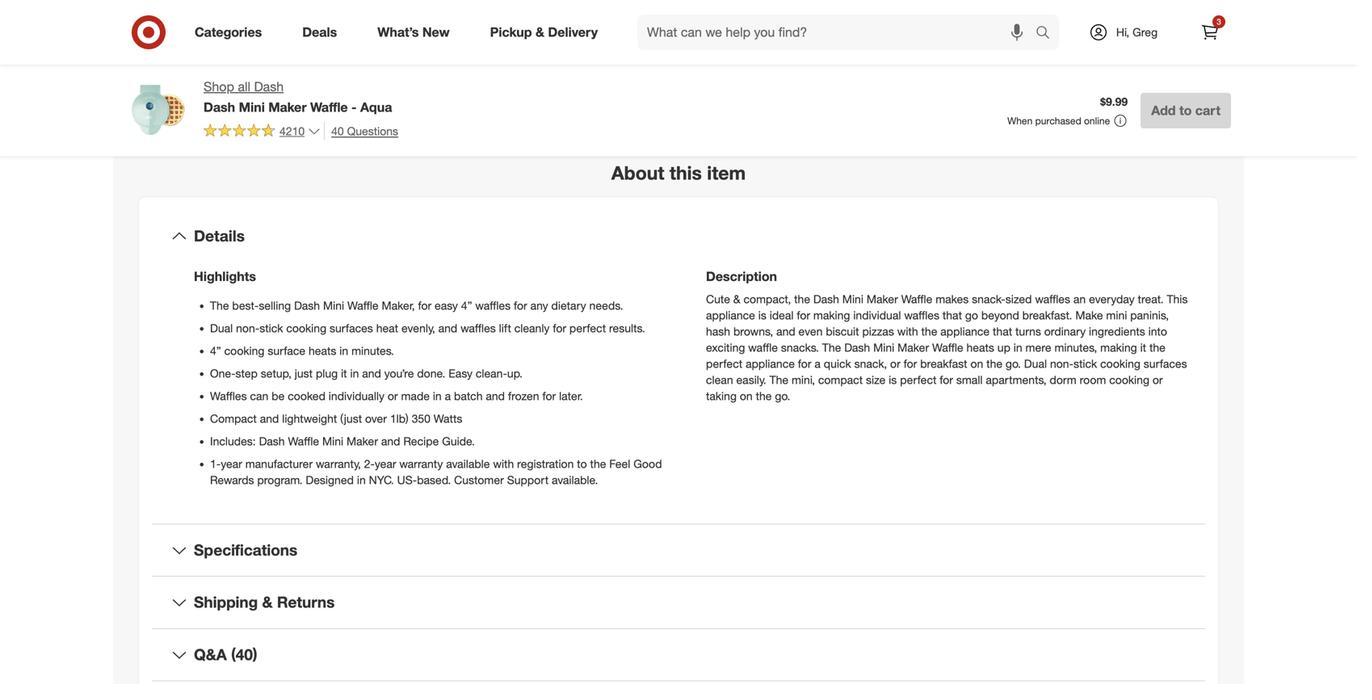 Task type: describe. For each thing, give the bounding box(es) containing it.
mini down pizzas
[[874, 341, 895, 355]]

non- inside description cute & compact, the dash mini maker waffle makes snack-sized waffles an everyday treat. this appliance is ideal for making individual waffles that go beyond breakfast. make mini paninis, hash browns, and even biscuit pizzas with the appliance that turns ordinary ingredients into exciting waffle snacks. the dash mini maker waffle heats up in mere minutes, making it the perfect appliance for a quick snack, or for breakfast on the go. dual non-stick cooking surfaces clean easily. the mini, compact size is perfect for small apartments, dorm room cooking or taking on the go.
[[1050, 357, 1074, 371]]

maker up individual
[[867, 292, 898, 306]]

details button
[[152, 211, 1206, 262]]

stick inside description cute & compact, the dash mini maker waffle makes snack-sized waffles an everyday treat. this appliance is ideal for making individual waffles that go beyond breakfast. make mini paninis, hash browns, and even biscuit pizzas with the appliance that turns ordinary ingredients into exciting waffle snacks. the dash mini maker waffle heats up in mere minutes, making it the perfect appliance for a quick snack, or for breakfast on the go. dual non-stick cooking surfaces clean easily. the mini, compact size is perfect for small apartments, dorm room cooking or taking on the go.
[[1074, 357, 1098, 371]]

0 vertical spatial 4"
[[461, 299, 472, 313]]

done.
[[417, 366, 446, 381]]

compact
[[818, 373, 863, 387]]

based.
[[417, 473, 451, 487]]

for up even
[[797, 308, 811, 322]]

add
[[1152, 103, 1176, 118]]

0 horizontal spatial on
[[740, 389, 753, 403]]

snack,
[[855, 357, 887, 371]]

shipping
[[194, 593, 258, 612]]

add to cart
[[1152, 103, 1221, 118]]

minutes,
[[1055, 341, 1098, 355]]

selling
[[259, 299, 291, 313]]

shipping & returns button
[[152, 577, 1206, 629]]

0 horizontal spatial heats
[[309, 344, 337, 358]]

mini down compact and lightweight (just over 1lb) 350 watts
[[322, 434, 344, 448]]

hi, greg
[[1117, 25, 1158, 39]]

and down clean-
[[486, 389, 505, 403]]

with inside description cute & compact, the dash mini maker waffle makes snack-sized waffles an everyday treat. this appliance is ideal for making individual waffles that go beyond breakfast. make mini paninis, hash browns, and even biscuit pizzas with the appliance that turns ordinary ingredients into exciting waffle snacks. the dash mini maker waffle heats up in mere minutes, making it the perfect appliance for a quick snack, or for breakfast on the go. dual non-stick cooking surfaces clean easily. the mini, compact size is perfect for small apartments, dorm room cooking or taking on the go.
[[898, 324, 919, 339]]

0 vertical spatial is
[[759, 308, 767, 322]]

mere
[[1026, 341, 1052, 355]]

up
[[998, 341, 1011, 355]]

images
[[407, 97, 448, 113]]

details
[[194, 227, 245, 245]]

evenly,
[[402, 321, 435, 335]]

customer
[[454, 473, 504, 487]]

(40)
[[231, 646, 257, 664]]

3 link
[[1193, 15, 1228, 50]]

(just
[[340, 412, 362, 426]]

feel
[[610, 457, 631, 471]]

ingredients
[[1089, 324, 1146, 339]]

dash mini waffle maker, 5 of 14 image
[[126, 0, 386, 74]]

program.
[[257, 473, 303, 487]]

in inside 1-year manufacturer warranty, 2-year warranty available with registration to the feel good rewards program. designed in nyc. us-based. customer support available.
[[357, 473, 366, 487]]

in left minutes.
[[340, 344, 348, 358]]

1 horizontal spatial is
[[889, 373, 897, 387]]

best-
[[232, 299, 259, 313]]

dash up snack,
[[845, 341, 870, 355]]

waffles down the makes
[[905, 308, 940, 322]]

dual non-stick cooking surfaces heat evenly, and waffles lift cleanly for perfect results.
[[210, 321, 645, 335]]

for down dietary
[[553, 321, 567, 335]]

2 horizontal spatial or
[[1153, 373, 1163, 387]]

individually
[[329, 389, 385, 403]]

maker up breakfast
[[898, 341, 929, 355]]

highlights
[[194, 269, 256, 284]]

dash up manufacturer
[[259, 434, 285, 448]]

search button
[[1029, 15, 1068, 53]]

this
[[1167, 292, 1188, 306]]

for left the any
[[514, 299, 527, 313]]

one-step setup, just plug it in and you're done. easy clean-up.
[[210, 366, 523, 381]]

40
[[331, 124, 344, 138]]

sized
[[1006, 292, 1032, 306]]

heat
[[376, 321, 398, 335]]

sponsored
[[1184, 93, 1232, 106]]

add to cart button
[[1141, 93, 1232, 128]]

manufacturer
[[245, 457, 313, 471]]

waffles up breakfast.
[[1035, 292, 1071, 306]]

maker,
[[382, 299, 415, 313]]

designed
[[306, 473, 354, 487]]

q&a
[[194, 646, 227, 664]]

for left later.
[[543, 389, 556, 403]]

1 vertical spatial perfect
[[706, 357, 743, 371]]

clean-
[[476, 366, 507, 381]]

0 vertical spatial dual
[[210, 321, 233, 335]]

1 vertical spatial that
[[993, 324, 1013, 339]]

2 vertical spatial perfect
[[900, 373, 937, 387]]

3
[[1217, 17, 1222, 27]]

what's
[[378, 24, 419, 40]]

cute
[[706, 292, 730, 306]]

watts
[[434, 412, 463, 426]]

search
[[1029, 26, 1068, 42]]

nyc.
[[369, 473, 394, 487]]

compact and lightweight (just over 1lb) 350 watts
[[210, 412, 463, 426]]

maker inside shop all dash dash mini maker waffle - aqua
[[269, 99, 307, 115]]

hi,
[[1117, 25, 1130, 39]]

be
[[272, 389, 285, 403]]

shipping & returns
[[194, 593, 335, 612]]

needs.
[[590, 299, 623, 313]]

dash right selling
[[294, 299, 320, 313]]

0 vertical spatial or
[[891, 357, 901, 371]]

about this item
[[612, 161, 746, 184]]

purchased
[[1036, 115, 1082, 127]]

dash right all
[[254, 79, 284, 95]]

the up breakfast
[[922, 324, 938, 339]]

0 vertical spatial stick
[[260, 321, 283, 335]]

cooking up step
[[224, 344, 265, 358]]

make
[[1076, 308, 1103, 322]]

for up the mini,
[[798, 357, 812, 371]]

an
[[1074, 292, 1086, 306]]

item
[[707, 161, 746, 184]]

and down minutes.
[[362, 366, 381, 381]]

compact,
[[744, 292, 791, 306]]

waffle up heat
[[347, 299, 379, 313]]

mini
[[1107, 308, 1128, 322]]

maker up 2-
[[347, 434, 378, 448]]

compact
[[210, 412, 257, 426]]

1-
[[210, 457, 221, 471]]

waffle inside shop all dash dash mini maker waffle - aqua
[[310, 99, 348, 115]]

the inside 1-year manufacturer warranty, 2-year warranty available with registration to the feel good rewards program. designed in nyc. us-based. customer support available.
[[590, 457, 606, 471]]

waffle
[[749, 341, 778, 355]]

cart
[[1196, 103, 1221, 118]]

warranty
[[400, 457, 443, 471]]

and inside description cute & compact, the dash mini maker waffle makes snack-sized waffles an everyday treat. this appliance is ideal for making individual waffles that go beyond breakfast. make mini paninis, hash browns, and even biscuit pizzas with the appliance that turns ordinary ingredients into exciting waffle snacks. the dash mini maker waffle heats up in mere minutes, making it the perfect appliance for a quick snack, or for breakfast on the go. dual non-stick cooking surfaces clean easily. the mini, compact size is perfect for small apartments, dorm room cooking or taking on the go.
[[777, 324, 796, 339]]

heats inside description cute & compact, the dash mini maker waffle makes snack-sized waffles an everyday treat. this appliance is ideal for making individual waffles that go beyond breakfast. make mini paninis, hash browns, and even biscuit pizzas with the appliance that turns ordinary ingredients into exciting waffle snacks. the dash mini maker waffle heats up in mere minutes, making it the perfect appliance for a quick snack, or for breakfast on the go. dual non-stick cooking surfaces clean easily. the mini, compact size is perfect for small apartments, dorm room cooking or taking on the go.
[[967, 341, 995, 355]]

includes:
[[210, 434, 256, 448]]

taking
[[706, 389, 737, 403]]

1 horizontal spatial on
[[971, 357, 984, 371]]

easily.
[[737, 373, 767, 387]]

you're
[[384, 366, 414, 381]]

any
[[531, 299, 548, 313]]

0 horizontal spatial the
[[210, 299, 229, 313]]

and down easy
[[438, 321, 458, 335]]

questions
[[347, 124, 398, 138]]

image of dash mini maker waffle - aqua image
[[126, 78, 191, 142]]

guide.
[[442, 434, 475, 448]]

1 vertical spatial the
[[822, 341, 841, 355]]

go
[[966, 308, 979, 322]]

40 questions link
[[324, 122, 398, 140]]

waffle up breakfast
[[933, 341, 964, 355]]

lightweight
[[282, 412, 337, 426]]

0 horizontal spatial making
[[814, 308, 850, 322]]

greg
[[1133, 25, 1158, 39]]

show
[[337, 97, 370, 113]]

dorm
[[1050, 373, 1077, 387]]

0 horizontal spatial perfect
[[570, 321, 606, 335]]

pickup & delivery link
[[476, 15, 618, 50]]

later.
[[559, 389, 583, 403]]



Task type: locate. For each thing, give the bounding box(es) containing it.
the up even
[[794, 292, 811, 306]]

1 horizontal spatial dual
[[1025, 357, 1047, 371]]

0 horizontal spatial go.
[[775, 389, 791, 403]]

clean
[[706, 373, 733, 387]]

support
[[507, 473, 549, 487]]

perfect down the needs.
[[570, 321, 606, 335]]

room
[[1080, 373, 1107, 387]]

1 vertical spatial or
[[1153, 373, 1163, 387]]

1 vertical spatial dual
[[1025, 357, 1047, 371]]

year up nyc.
[[375, 457, 396, 471]]

minutes.
[[352, 344, 394, 358]]

pickup & delivery
[[490, 24, 598, 40]]

surfaces inside description cute & compact, the dash mini maker waffle makes snack-sized waffles an everyday treat. this appliance is ideal for making individual waffles that go beyond breakfast. make mini paninis, hash browns, and even biscuit pizzas with the appliance that turns ordinary ingredients into exciting waffle snacks. the dash mini maker waffle heats up in mere minutes, making it the perfect appliance for a quick snack, or for breakfast on the go. dual non-stick cooking surfaces clean easily. the mini, compact size is perfect for small apartments, dorm room cooking or taking on the go.
[[1144, 357, 1188, 371]]

0 vertical spatial on
[[971, 357, 984, 371]]

0 horizontal spatial with
[[493, 457, 514, 471]]

1 horizontal spatial heats
[[967, 341, 995, 355]]

what's new link
[[364, 15, 470, 50]]

2 vertical spatial or
[[388, 389, 398, 403]]

the left the best-
[[210, 299, 229, 313]]

& left "returns"
[[262, 593, 273, 612]]

breakfast
[[921, 357, 968, 371]]

stick down selling
[[260, 321, 283, 335]]

description cute & compact, the dash mini maker waffle makes snack-sized waffles an everyday treat. this appliance is ideal for making individual waffles that go beyond breakfast. make mini paninis, hash browns, and even biscuit pizzas with the appliance that turns ordinary ingredients into exciting waffle snacks. the dash mini maker waffle heats up in mere minutes, making it the perfect appliance for a quick snack, or for breakfast on the go. dual non-stick cooking surfaces clean easily. the mini, compact size is perfect for small apartments, dorm room cooking or taking on the go.
[[706, 269, 1188, 403]]

4" right easy
[[461, 299, 472, 313]]

0 vertical spatial non-
[[236, 321, 260, 335]]

quick
[[824, 357, 852, 371]]

non- down the best-
[[236, 321, 260, 335]]

perfect down breakfast
[[900, 373, 937, 387]]

for left easy
[[418, 299, 432, 313]]

0 horizontal spatial 4"
[[210, 344, 221, 358]]

& for returns
[[262, 593, 273, 612]]

0 vertical spatial with
[[898, 324, 919, 339]]

in right made
[[433, 389, 442, 403]]

0 vertical spatial go.
[[1006, 357, 1021, 371]]

the left the mini,
[[770, 373, 789, 387]]

appliance down waffle
[[746, 357, 795, 371]]

or right snack,
[[891, 357, 901, 371]]

1 horizontal spatial go.
[[1006, 357, 1021, 371]]

cooking up room
[[1101, 357, 1141, 371]]

in inside description cute & compact, the dash mini maker waffle makes snack-sized waffles an everyday treat. this appliance is ideal for making individual waffles that go beyond breakfast. make mini paninis, hash browns, and even biscuit pizzas with the appliance that turns ordinary ingredients into exciting waffle snacks. the dash mini maker waffle heats up in mere minutes, making it the perfect appliance for a quick snack, or for breakfast on the go. dual non-stick cooking surfaces clean easily. the mini, compact size is perfect for small apartments, dorm room cooking or taking on the go.
[[1014, 341, 1023, 355]]

snack-
[[972, 292, 1006, 306]]

deals
[[302, 24, 337, 40]]

4" cooking surface heats in minutes.
[[210, 344, 394, 358]]

go. up "apartments,"
[[1006, 357, 1021, 371]]

that down the makes
[[943, 308, 962, 322]]

to right add
[[1180, 103, 1192, 118]]

0 horizontal spatial is
[[759, 308, 767, 322]]

1 vertical spatial a
[[445, 389, 451, 403]]

0 horizontal spatial year
[[221, 457, 242, 471]]

1 horizontal spatial the
[[770, 373, 789, 387]]

making up biscuit
[[814, 308, 850, 322]]

year up the rewards on the bottom of the page
[[221, 457, 242, 471]]

0 vertical spatial that
[[943, 308, 962, 322]]

1 vertical spatial stick
[[1074, 357, 1098, 371]]

1 horizontal spatial &
[[536, 24, 545, 40]]

1 horizontal spatial or
[[891, 357, 901, 371]]

it
[[1141, 341, 1147, 355], [341, 366, 347, 381]]

0 vertical spatial making
[[814, 308, 850, 322]]

1 vertical spatial on
[[740, 389, 753, 403]]

0 vertical spatial &
[[536, 24, 545, 40]]

plug
[[316, 366, 338, 381]]

0 horizontal spatial non-
[[236, 321, 260, 335]]

individual
[[854, 308, 901, 322]]

for down breakfast
[[940, 373, 954, 387]]

the up quick
[[822, 341, 841, 355]]

the down easily.
[[756, 389, 772, 403]]

on down easily.
[[740, 389, 753, 403]]

waffles up lift
[[476, 299, 511, 313]]

heats left up
[[967, 341, 995, 355]]

dash down shop
[[204, 99, 235, 115]]

surfaces up minutes.
[[330, 321, 373, 335]]

0 vertical spatial surfaces
[[330, 321, 373, 335]]

and down 1lb) on the left of the page
[[381, 434, 400, 448]]

browns,
[[734, 324, 773, 339]]

that
[[943, 308, 962, 322], [993, 324, 1013, 339]]

surfaces down into
[[1144, 357, 1188, 371]]

cooking right room
[[1110, 373, 1150, 387]]

appliance down go
[[941, 324, 990, 339]]

1 vertical spatial with
[[493, 457, 514, 471]]

& inside description cute & compact, the dash mini maker waffle makes snack-sized waffles an everyday treat. this appliance is ideal for making individual waffles that go beyond breakfast. make mini paninis, hash browns, and even biscuit pizzas with the appliance that turns ordinary ingredients into exciting waffle snacks. the dash mini maker waffle heats up in mere minutes, making it the perfect appliance for a quick snack, or for breakfast on the go. dual non-stick cooking surfaces clean easily. the mini, compact size is perfect for small apartments, dorm room cooking or taking on the go.
[[734, 292, 741, 306]]

1 year from the left
[[221, 457, 242, 471]]

& right the cute
[[734, 292, 741, 306]]

in up individually
[[350, 366, 359, 381]]

it down ingredients
[[1141, 341, 1147, 355]]

snacks.
[[781, 341, 819, 355]]

deals link
[[289, 15, 357, 50]]

this
[[670, 161, 702, 184]]

1 vertical spatial it
[[341, 366, 347, 381]]

What can we help you find? suggestions appear below search field
[[638, 15, 1040, 50]]

for left breakfast
[[904, 357, 917, 371]]

waffles
[[210, 389, 247, 403]]

recipe
[[404, 434, 439, 448]]

maker
[[269, 99, 307, 115], [867, 292, 898, 306], [898, 341, 929, 355], [347, 434, 378, 448]]

good
[[634, 457, 662, 471]]

waffle left the makes
[[902, 292, 933, 306]]

biscuit
[[826, 324, 859, 339]]

categories link
[[181, 15, 282, 50]]

in down 2-
[[357, 473, 366, 487]]

on up 'small'
[[971, 357, 984, 371]]

2 year from the left
[[375, 457, 396, 471]]

one-
[[210, 366, 236, 381]]

0 horizontal spatial it
[[341, 366, 347, 381]]

0 vertical spatial appliance
[[706, 308, 755, 322]]

0 vertical spatial to
[[1180, 103, 1192, 118]]

it right plug
[[341, 366, 347, 381]]

heats up plug
[[309, 344, 337, 358]]

0 horizontal spatial stick
[[260, 321, 283, 335]]

1 horizontal spatial surfaces
[[1144, 357, 1188, 371]]

the left feel
[[590, 457, 606, 471]]

stick up room
[[1074, 357, 1098, 371]]

4"
[[461, 299, 472, 313], [210, 344, 221, 358]]

up.
[[507, 366, 523, 381]]

when purchased online
[[1008, 115, 1110, 127]]

0 horizontal spatial a
[[445, 389, 451, 403]]

4" up one- at bottom
[[210, 344, 221, 358]]

when
[[1008, 115, 1033, 127]]

with inside 1-year manufacturer warranty, 2-year warranty available with registration to the feel good rewards program. designed in nyc. us-based. customer support available.
[[493, 457, 514, 471]]

2 horizontal spatial perfect
[[900, 373, 937, 387]]

1 horizontal spatial a
[[815, 357, 821, 371]]

q&a (40)
[[194, 646, 257, 664]]

4210
[[280, 124, 305, 138]]

to inside 1-year manufacturer warranty, 2-year warranty available with registration to the feel good rewards program. designed in nyc. us-based. customer support available.
[[577, 457, 587, 471]]

all
[[238, 79, 251, 95]]

with
[[898, 324, 919, 339], [493, 457, 514, 471]]

show more images button
[[327, 87, 459, 123]]

delivery
[[548, 24, 598, 40]]

1 horizontal spatial it
[[1141, 341, 1147, 355]]

a inside description cute & compact, the dash mini maker waffle makes snack-sized waffles an everyday treat. this appliance is ideal for making individual waffles that go beyond breakfast. make mini paninis, hash browns, and even biscuit pizzas with the appliance that turns ordinary ingredients into exciting waffle snacks. the dash mini maker waffle heats up in mere minutes, making it the perfect appliance for a quick snack, or for breakfast on the go. dual non-stick cooking surfaces clean easily. the mini, compact size is perfect for small apartments, dorm room cooking or taking on the go.
[[815, 357, 821, 371]]

aqua
[[360, 99, 392, 115]]

image gallery element
[[126, 0, 659, 123]]

& for delivery
[[536, 24, 545, 40]]

1 horizontal spatial 4"
[[461, 299, 472, 313]]

1 vertical spatial go.
[[775, 389, 791, 403]]

making down ingredients
[[1101, 341, 1138, 355]]

0 vertical spatial a
[[815, 357, 821, 371]]

dual inside description cute & compact, the dash mini maker waffle makes snack-sized waffles an everyday treat. this appliance is ideal for making individual waffles that go beyond breakfast. make mini paninis, hash browns, and even biscuit pizzas with the appliance that turns ordinary ingredients into exciting waffle snacks. the dash mini maker waffle heats up in mere minutes, making it the perfect appliance for a quick snack, or for breakfast on the go. dual non-stick cooking surfaces clean easily. the mini, compact size is perfect for small apartments, dorm room cooking or taking on the go.
[[1025, 357, 1047, 371]]

maker up 4210
[[269, 99, 307, 115]]

1lb)
[[390, 412, 409, 426]]

1 horizontal spatial making
[[1101, 341, 1138, 355]]

over
[[365, 412, 387, 426]]

1 vertical spatial making
[[1101, 341, 1138, 355]]

a
[[815, 357, 821, 371], [445, 389, 451, 403]]

the
[[794, 292, 811, 306], [922, 324, 938, 339], [1150, 341, 1166, 355], [987, 357, 1003, 371], [756, 389, 772, 403], [590, 457, 606, 471]]

2-
[[364, 457, 375, 471]]

the down up
[[987, 357, 1003, 371]]

dual
[[210, 321, 233, 335], [1025, 357, 1047, 371]]

2 vertical spatial appliance
[[746, 357, 795, 371]]

& inside dropdown button
[[262, 593, 273, 612]]

mini down all
[[239, 99, 265, 115]]

dash
[[254, 79, 284, 95], [204, 99, 235, 115], [814, 292, 840, 306], [294, 299, 320, 313], [845, 341, 870, 355], [259, 434, 285, 448]]

1 horizontal spatial year
[[375, 457, 396, 471]]

turns
[[1016, 324, 1042, 339]]

0 horizontal spatial &
[[262, 593, 273, 612]]

dual down mere
[[1025, 357, 1047, 371]]

pickup
[[490, 24, 532, 40]]

0 vertical spatial it
[[1141, 341, 1147, 355]]

the down into
[[1150, 341, 1166, 355]]

is down the compact,
[[759, 308, 767, 322]]

step
[[236, 366, 258, 381]]

waffles can be cooked individually or made in a batch and frozen for later.
[[210, 389, 583, 403]]

1 horizontal spatial that
[[993, 324, 1013, 339]]

to up available.
[[577, 457, 587, 471]]

a left quick
[[815, 357, 821, 371]]

350
[[412, 412, 431, 426]]

paninis,
[[1131, 308, 1169, 322]]

dash up even
[[814, 292, 840, 306]]

in right up
[[1014, 341, 1023, 355]]

mini up 4" cooking surface heats in minutes. at the left of page
[[323, 299, 344, 313]]

it inside description cute & compact, the dash mini maker waffle makes snack-sized waffles an everyday treat. this appliance is ideal for making individual waffles that go beyond breakfast. make mini paninis, hash browns, and even biscuit pizzas with the appliance that turns ordinary ingredients into exciting waffle snacks. the dash mini maker waffle heats up in mere minutes, making it the perfect appliance for a quick snack, or for breakfast on the go. dual non-stick cooking surfaces clean easily. the mini, compact size is perfect for small apartments, dorm room cooking or taking on the go.
[[1141, 341, 1147, 355]]

can
[[250, 389, 269, 403]]

or down into
[[1153, 373, 1163, 387]]

non- up 'dorm'
[[1050, 357, 1074, 371]]

0 horizontal spatial to
[[577, 457, 587, 471]]

2 vertical spatial &
[[262, 593, 273, 612]]

with up support
[[493, 457, 514, 471]]

exciting
[[706, 341, 745, 355]]

cooking
[[286, 321, 327, 335], [224, 344, 265, 358], [1101, 357, 1141, 371], [1110, 373, 1150, 387]]

dash mini waffle maker, 6 of 14 image
[[399, 0, 659, 74]]

mini inside shop all dash dash mini maker waffle - aqua
[[239, 99, 265, 115]]

cooked
[[288, 389, 326, 403]]

warranty,
[[316, 457, 361, 471]]

0 vertical spatial perfect
[[570, 321, 606, 335]]

registration
[[517, 457, 574, 471]]

categories
[[195, 24, 262, 40]]

is
[[759, 308, 767, 322], [889, 373, 897, 387]]

1 horizontal spatial perfect
[[706, 357, 743, 371]]

go. down snacks.
[[775, 389, 791, 403]]

0 horizontal spatial surfaces
[[330, 321, 373, 335]]

rewards
[[210, 473, 254, 487]]

0 horizontal spatial or
[[388, 389, 398, 403]]

0 horizontal spatial dual
[[210, 321, 233, 335]]

1-year manufacturer warranty, 2-year warranty available with registration to the feel good rewards program. designed in nyc. us-based. customer support available.
[[210, 457, 662, 487]]

2 horizontal spatial the
[[822, 341, 841, 355]]

to inside button
[[1180, 103, 1192, 118]]

0 vertical spatial the
[[210, 299, 229, 313]]

results.
[[609, 321, 645, 335]]

1 vertical spatial &
[[734, 292, 741, 306]]

even
[[799, 324, 823, 339]]

ideal
[[770, 308, 794, 322]]

waffles left lift
[[461, 321, 496, 335]]

waffle left -
[[310, 99, 348, 115]]

1 vertical spatial non-
[[1050, 357, 1074, 371]]

online
[[1085, 115, 1110, 127]]

or left made
[[388, 389, 398, 403]]

cooking up 4" cooking surface heats in minutes. at the left of page
[[286, 321, 327, 335]]

0 horizontal spatial that
[[943, 308, 962, 322]]

waffles
[[1035, 292, 1071, 306], [476, 299, 511, 313], [905, 308, 940, 322], [461, 321, 496, 335]]

1 vertical spatial 4"
[[210, 344, 221, 358]]

and down be
[[260, 412, 279, 426]]

1 horizontal spatial with
[[898, 324, 919, 339]]

appliance up the hash
[[706, 308, 755, 322]]

non-
[[236, 321, 260, 335], [1050, 357, 1074, 371]]

that up up
[[993, 324, 1013, 339]]

waffle
[[310, 99, 348, 115], [902, 292, 933, 306], [347, 299, 379, 313], [933, 341, 964, 355], [288, 434, 319, 448]]

dual down the best-
[[210, 321, 233, 335]]

mini up individual
[[843, 292, 864, 306]]

1 horizontal spatial to
[[1180, 103, 1192, 118]]

is right size
[[889, 373, 897, 387]]

1 horizontal spatial stick
[[1074, 357, 1098, 371]]

with right pizzas
[[898, 324, 919, 339]]

1 vertical spatial to
[[577, 457, 587, 471]]

1 vertical spatial is
[[889, 373, 897, 387]]

2 horizontal spatial &
[[734, 292, 741, 306]]

dietary
[[552, 299, 586, 313]]

a left batch
[[445, 389, 451, 403]]

go.
[[1006, 357, 1021, 371], [775, 389, 791, 403]]

new
[[423, 24, 450, 40]]

perfect down "exciting"
[[706, 357, 743, 371]]

1 vertical spatial appliance
[[941, 324, 990, 339]]

waffle down lightweight
[[288, 434, 319, 448]]

setup,
[[261, 366, 292, 381]]

2 vertical spatial the
[[770, 373, 789, 387]]

-
[[352, 99, 357, 115]]

us-
[[397, 473, 417, 487]]

& right pickup
[[536, 24, 545, 40]]

1 horizontal spatial non-
[[1050, 357, 1074, 371]]

1 vertical spatial surfaces
[[1144, 357, 1188, 371]]

and down ideal on the top of the page
[[777, 324, 796, 339]]



Task type: vqa. For each thing, say whether or not it's contained in the screenshot.
mere
yes



